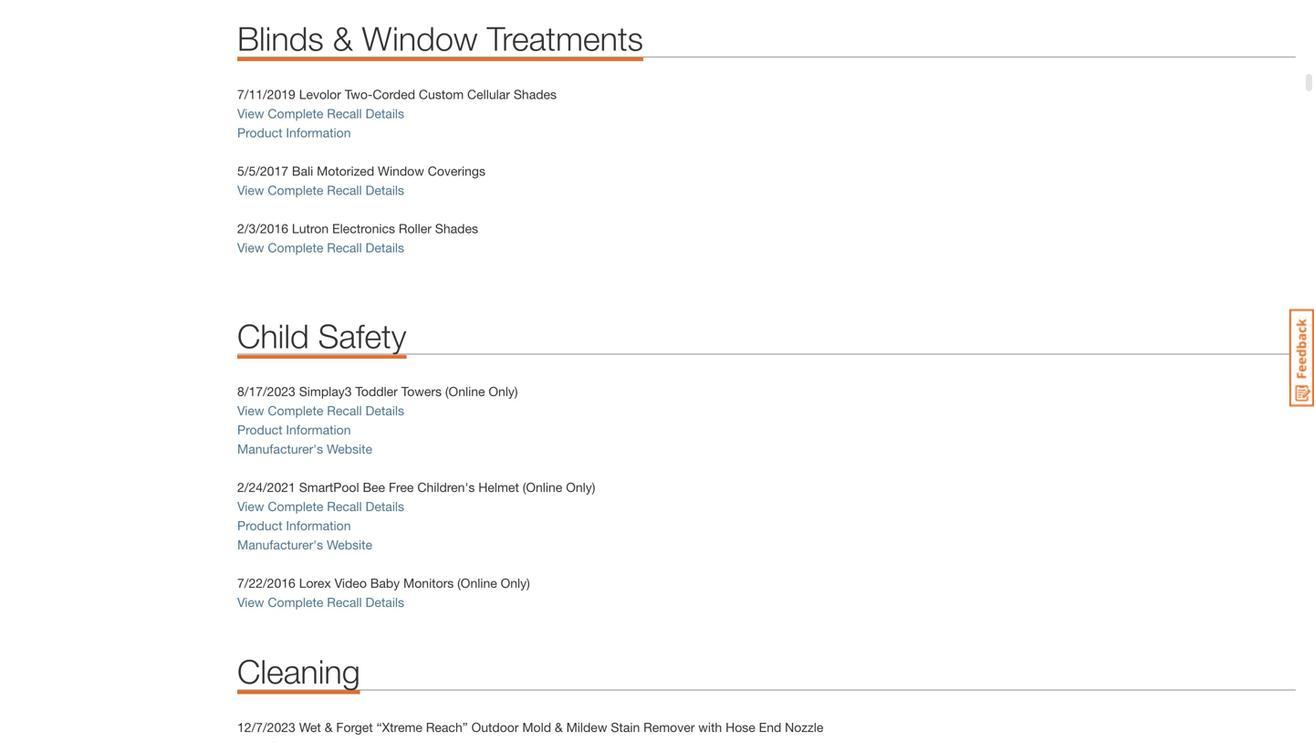 Task type: locate. For each thing, give the bounding box(es) containing it.
corded
[[373, 87, 415, 102]]

recall inside 2/3/2016 lutron electronics roller shades view complete recall details
[[327, 240, 362, 255]]

details down the toddler on the left
[[366, 403, 404, 418]]

complete down bali
[[268, 182, 323, 197]]

view complete recall details link down simplay3
[[237, 403, 404, 418]]

recall down two-
[[327, 106, 362, 121]]

0 vertical spatial manufacturer's
[[237, 442, 323, 457]]

shades inside 2/3/2016 lutron electronics roller shades view complete recall details
[[435, 221, 478, 236]]

6 complete from the top
[[268, 595, 323, 610]]

shades right cellular
[[514, 87, 557, 102]]

5 details from the top
[[366, 499, 404, 514]]

2 view from the top
[[237, 182, 264, 197]]

3 details from the top
[[366, 240, 404, 255]]

product up 5/5/2017
[[237, 125, 283, 140]]

2/24/2021 smartpool bee free children's helmet (online only) view complete recall details product information manufacturer's website
[[237, 480, 595, 552]]

only) inside 7/22/2016 lorex video baby monitors (online only) view complete recall details
[[501, 576, 530, 591]]

recall inside 2/24/2021 smartpool bee free children's helmet (online only) view complete recall details product information manufacturer's website
[[327, 499, 362, 514]]

4 details from the top
[[366, 403, 404, 418]]

details inside 2/24/2021 smartpool bee free children's helmet (online only) view complete recall details product information manufacturer's website
[[366, 499, 404, 514]]

website inside 8/17/2023 simplay3 toddler towers (online only) view complete recall details product information manufacturer's website
[[327, 442, 372, 457]]

view down 7/11/2019
[[237, 106, 264, 121]]

1 website from the top
[[327, 442, 372, 457]]

view inside 8/17/2023 simplay3 toddler towers (online only) view complete recall details product information manufacturer's website
[[237, 403, 264, 418]]

stain
[[611, 720, 640, 735]]

manufacturer's
[[237, 442, 323, 457], [237, 537, 323, 552]]

1 vertical spatial (online
[[523, 480, 563, 495]]

product information link
[[237, 125, 351, 140], [237, 422, 351, 437], [237, 518, 351, 533]]

smartpool
[[299, 480, 359, 495]]

complete inside '7/11/2019 levolor two-corded custom cellular shades view complete recall details product information'
[[268, 106, 323, 121]]

roller
[[399, 221, 432, 236]]

2 details from the top
[[366, 182, 404, 197]]

(online
[[445, 384, 485, 399], [523, 480, 563, 495], [457, 576, 497, 591]]

1 vertical spatial website
[[327, 537, 372, 552]]

2 recall from the top
[[327, 182, 362, 197]]

2 vertical spatial product information link
[[237, 518, 351, 533]]

manufacturer's website link up smartpool in the left bottom of the page
[[237, 442, 372, 457]]

(online right helmet
[[523, 480, 563, 495]]

manufacturer's up 7/22/2016
[[237, 537, 323, 552]]

view down 7/22/2016
[[237, 595, 264, 610]]

8/17/2023 simplay3 toddler towers (online only) view complete recall details product information manufacturer's website
[[237, 384, 518, 457]]

manufacturer's website link
[[237, 442, 372, 457], [237, 537, 372, 552]]

manufacturer's website link up lorex
[[237, 537, 372, 552]]

view complete recall details link down lutron
[[237, 240, 404, 255]]

recall down electronics
[[327, 240, 362, 255]]

2 vertical spatial (online
[[457, 576, 497, 591]]

1 vertical spatial only)
[[566, 480, 595, 495]]

shades right roller
[[435, 221, 478, 236]]

2 vertical spatial product
[[237, 518, 283, 533]]

motorized
[[317, 163, 374, 178]]

details down baby
[[366, 595, 404, 610]]

free
[[389, 480, 414, 495]]

manufacturer's up 2/24/2021
[[237, 442, 323, 457]]

0 vertical spatial (online
[[445, 384, 485, 399]]

with
[[699, 720, 722, 735]]

1 complete from the top
[[268, 106, 323, 121]]

2 vertical spatial only)
[[501, 576, 530, 591]]

outdoor
[[472, 720, 519, 735]]

details down bee
[[366, 499, 404, 514]]

blinds & window treatments
[[237, 19, 643, 57]]

3 recall from the top
[[327, 240, 362, 255]]

website up smartpool in the left bottom of the page
[[327, 442, 372, 457]]

recall down simplay3
[[327, 403, 362, 418]]

5 view complete recall details link from the top
[[237, 499, 404, 514]]

product inside 2/24/2021 smartpool bee free children's helmet (online only) view complete recall details product information manufacturer's website
[[237, 518, 283, 533]]

information down simplay3
[[286, 422, 351, 437]]

2 product from the top
[[237, 422, 283, 437]]

view complete recall details link down levolor
[[237, 106, 404, 121]]

view down "8/17/2023"
[[237, 403, 264, 418]]

electronics
[[332, 221, 395, 236]]

5 view from the top
[[237, 499, 264, 514]]

product information link for 8/17/2023 simplay3 toddler towers (online only)
[[237, 422, 351, 437]]

recall
[[327, 106, 362, 121], [327, 182, 362, 197], [327, 240, 362, 255], [327, 403, 362, 418], [327, 499, 362, 514], [327, 595, 362, 610]]

details
[[366, 106, 404, 121], [366, 182, 404, 197], [366, 240, 404, 255], [366, 403, 404, 418], [366, 499, 404, 514], [366, 595, 404, 610]]

2 complete from the top
[[268, 182, 323, 197]]

0 vertical spatial information
[[286, 125, 351, 140]]

2 vertical spatial information
[[286, 518, 351, 533]]

0 vertical spatial product
[[237, 125, 283, 140]]

4 complete from the top
[[268, 403, 323, 418]]

6 view from the top
[[237, 595, 264, 610]]

4 view from the top
[[237, 403, 264, 418]]

information
[[286, 125, 351, 140], [286, 422, 351, 437], [286, 518, 351, 533]]

product information link down "8/17/2023"
[[237, 422, 351, 437]]

complete down levolor
[[268, 106, 323, 121]]

5 complete from the top
[[268, 499, 323, 514]]

3 product from the top
[[237, 518, 283, 533]]

recall inside 8/17/2023 simplay3 toddler towers (online only) view complete recall details product information manufacturer's website
[[327, 403, 362, 418]]

product down "8/17/2023"
[[237, 422, 283, 437]]

product inside 8/17/2023 simplay3 toddler towers (online only) view complete recall details product information manufacturer's website
[[237, 422, 283, 437]]

0 vertical spatial website
[[327, 442, 372, 457]]

1 vertical spatial product information link
[[237, 422, 351, 437]]

bali
[[292, 163, 313, 178]]

4 recall from the top
[[327, 403, 362, 418]]

(online right towers
[[445, 384, 485, 399]]

recall inside 7/22/2016 lorex video baby monitors (online only) view complete recall details
[[327, 595, 362, 610]]

bee
[[363, 480, 385, 495]]

website up video
[[327, 537, 372, 552]]

7/11/2019
[[237, 87, 296, 102]]

complete down "8/17/2023"
[[268, 403, 323, 418]]

product down 2/24/2021
[[237, 518, 283, 533]]

1 view complete recall details link from the top
[[237, 106, 404, 121]]

2 product information link from the top
[[237, 422, 351, 437]]

view
[[237, 106, 264, 121], [237, 182, 264, 197], [237, 240, 264, 255], [237, 403, 264, 418], [237, 499, 264, 514], [237, 595, 264, 610]]

1 vertical spatial manufacturer's website link
[[237, 537, 372, 552]]

6 details from the top
[[366, 595, 404, 610]]

details inside 7/22/2016 lorex video baby monitors (online only) view complete recall details
[[366, 595, 404, 610]]

view down 2/24/2021
[[237, 499, 264, 514]]

1 vertical spatial manufacturer's
[[237, 537, 323, 552]]

recall down smartpool in the left bottom of the page
[[327, 499, 362, 514]]

product information link down 2/24/2021
[[237, 518, 351, 533]]

1 vertical spatial product
[[237, 422, 283, 437]]

details down the corded
[[366, 106, 404, 121]]

1 recall from the top
[[327, 106, 362, 121]]

towers
[[401, 384, 442, 399]]

details down motorized
[[366, 182, 404, 197]]

complete
[[268, 106, 323, 121], [268, 182, 323, 197], [268, 240, 323, 255], [268, 403, 323, 418], [268, 499, 323, 514], [268, 595, 323, 610]]

only) right towers
[[489, 384, 518, 399]]

view complete recall details link down lorex
[[237, 595, 404, 610]]

0 vertical spatial only)
[[489, 384, 518, 399]]

3 information from the top
[[286, 518, 351, 533]]

1 vertical spatial shades
[[435, 221, 478, 236]]

only) right monitors
[[501, 576, 530, 591]]

1 manufacturer's website link from the top
[[237, 442, 372, 457]]

recall down video
[[327, 595, 362, 610]]

only) right helmet
[[566, 480, 595, 495]]

custom
[[419, 87, 464, 102]]

1 vertical spatial window
[[378, 163, 424, 178]]

view down 2/3/2016
[[237, 240, 264, 255]]

1 product from the top
[[237, 125, 283, 140]]

2/24/2021
[[237, 480, 296, 495]]

window
[[362, 19, 478, 57], [378, 163, 424, 178]]

0 vertical spatial manufacturer's website link
[[237, 442, 372, 457]]

information inside 8/17/2023 simplay3 toddler towers (online only) view complete recall details product information manufacturer's website
[[286, 422, 351, 437]]

1 manufacturer's from the top
[[237, 442, 323, 457]]

2 view complete recall details link from the top
[[237, 182, 404, 197]]

view complete recall details link
[[237, 106, 404, 121], [237, 182, 404, 197], [237, 240, 404, 255], [237, 403, 404, 418], [237, 499, 404, 514], [237, 595, 404, 610]]

0 vertical spatial shades
[[514, 87, 557, 102]]

2 information from the top
[[286, 422, 351, 437]]

complete inside 8/17/2023 simplay3 toddler towers (online only) view complete recall details product information manufacturer's website
[[268, 403, 323, 418]]

3 view from the top
[[237, 240, 264, 255]]

blinds
[[237, 19, 324, 57]]

(online right monitors
[[457, 576, 497, 591]]

manufacturer's inside 8/17/2023 simplay3 toddler towers (online only) view complete recall details product information manufacturer's website
[[237, 442, 323, 457]]

website
[[327, 442, 372, 457], [327, 537, 372, 552]]

complete down lorex
[[268, 595, 323, 610]]

window right motorized
[[378, 163, 424, 178]]

baby
[[370, 576, 400, 591]]

information down smartpool in the left bottom of the page
[[286, 518, 351, 533]]

forget
[[336, 720, 373, 735]]

3 complete from the top
[[268, 240, 323, 255]]

&
[[333, 19, 353, 57], [325, 720, 333, 735], [555, 720, 563, 735]]

5/5/2017 bali motorized window coverings view complete recall details
[[237, 163, 486, 197]]

0 vertical spatial window
[[362, 19, 478, 57]]

1 horizontal spatial shades
[[514, 87, 557, 102]]

product information link for 7/11/2019 levolor two-corded custom cellular shades
[[237, 125, 351, 140]]

1 information from the top
[[286, 125, 351, 140]]

shades
[[514, 87, 557, 102], [435, 221, 478, 236]]

1 vertical spatial information
[[286, 422, 351, 437]]

mold
[[522, 720, 551, 735]]

complete down lutron
[[268, 240, 323, 255]]

window up custom
[[362, 19, 478, 57]]

child safety
[[237, 316, 407, 355]]

manufacturer's inside 2/24/2021 smartpool bee free children's helmet (online only) view complete recall details product information manufacturer's website
[[237, 537, 323, 552]]

6 recall from the top
[[327, 595, 362, 610]]

2 website from the top
[[327, 537, 372, 552]]

0 horizontal spatial shades
[[435, 221, 478, 236]]

product
[[237, 125, 283, 140], [237, 422, 283, 437], [237, 518, 283, 533]]

5 recall from the top
[[327, 499, 362, 514]]

view complete recall details link down smartpool in the left bottom of the page
[[237, 499, 404, 514]]

0 vertical spatial product information link
[[237, 125, 351, 140]]

view down 5/5/2017
[[237, 182, 264, 197]]

1 details from the top
[[366, 106, 404, 121]]

"xtreme
[[377, 720, 423, 735]]

recall down motorized
[[327, 182, 362, 197]]

information down levolor
[[286, 125, 351, 140]]

6 view complete recall details link from the top
[[237, 595, 404, 610]]

7/22/2016
[[237, 576, 296, 591]]

view complete recall details link down bali
[[237, 182, 404, 197]]

view inside 2/24/2021 smartpool bee free children's helmet (online only) view complete recall details product information manufacturer's website
[[237, 499, 264, 514]]

1 view from the top
[[237, 106, 264, 121]]

7/22/2016 lorex video baby monitors (online only) view complete recall details
[[237, 576, 530, 610]]

2 manufacturer's from the top
[[237, 537, 323, 552]]

product information link up bali
[[237, 125, 351, 140]]

nozzle
[[785, 720, 824, 735]]

complete down 2/24/2021
[[268, 499, 323, 514]]

only)
[[489, 384, 518, 399], [566, 480, 595, 495], [501, 576, 530, 591]]

4 view complete recall details link from the top
[[237, 403, 404, 418]]

1 product information link from the top
[[237, 125, 351, 140]]

details down electronics
[[366, 240, 404, 255]]



Task type: describe. For each thing, give the bounding box(es) containing it.
5/5/2017
[[237, 163, 288, 178]]

cellular
[[467, 87, 510, 102]]

details inside 2/3/2016 lutron electronics roller shades view complete recall details
[[366, 240, 404, 255]]

(online inside 8/17/2023 simplay3 toddler towers (online only) view complete recall details product information manufacturer's website
[[445, 384, 485, 399]]

hose
[[726, 720, 756, 735]]

wet
[[299, 720, 321, 735]]

only) inside 8/17/2023 simplay3 toddler towers (online only) view complete recall details product information manufacturer's website
[[489, 384, 518, 399]]

mildew
[[566, 720, 607, 735]]

details inside 8/17/2023 simplay3 toddler towers (online only) view complete recall details product information manufacturer's website
[[366, 403, 404, 418]]

& up two-
[[333, 19, 353, 57]]

12/7/2023
[[237, 720, 296, 735]]

view inside 2/3/2016 lutron electronics roller shades view complete recall details
[[237, 240, 264, 255]]

& right wet
[[325, 720, 333, 735]]

view inside '7/11/2019 levolor two-corded custom cellular shades view complete recall details product information'
[[237, 106, 264, 121]]

2/3/2016 lutron electronics roller shades view complete recall details
[[237, 221, 478, 255]]

safety
[[318, 316, 407, 355]]

complete inside 2/24/2021 smartpool bee free children's helmet (online only) view complete recall details product information manufacturer's website
[[268, 499, 323, 514]]

toddler
[[355, 384, 398, 399]]

& right 'mold'
[[555, 720, 563, 735]]

view inside 7/22/2016 lorex video baby monitors (online only) view complete recall details
[[237, 595, 264, 610]]

8/17/2023
[[237, 384, 296, 399]]

details inside '7/11/2019 levolor two-corded custom cellular shades view complete recall details product information'
[[366, 106, 404, 121]]

complete inside 7/22/2016 lorex video baby monitors (online only) view complete recall details
[[268, 595, 323, 610]]

two-
[[345, 87, 373, 102]]

(online inside 7/22/2016 lorex video baby monitors (online only) view complete recall details
[[457, 576, 497, 591]]

7/11/2019 levolor two-corded custom cellular shades view complete recall details product information
[[237, 87, 557, 140]]

(online inside 2/24/2021 smartpool bee free children's helmet (online only) view complete recall details product information manufacturer's website
[[523, 480, 563, 495]]

shades inside '7/11/2019 levolor two-corded custom cellular shades view complete recall details product information'
[[514, 87, 557, 102]]

remover
[[644, 720, 695, 735]]

cleaning
[[237, 652, 360, 691]]

recall inside 5/5/2017 bali motorized window coverings view complete recall details
[[327, 182, 362, 197]]

12/7/2023 wet & forget "xtreme reach" outdoor mold & mildew stain remover with hose end nozzle
[[237, 720, 824, 735]]

3 product information link from the top
[[237, 518, 351, 533]]

lorex
[[299, 576, 331, 591]]

2/3/2016
[[237, 221, 288, 236]]

view inside 5/5/2017 bali motorized window coverings view complete recall details
[[237, 182, 264, 197]]

reach"
[[426, 720, 468, 735]]

complete inside 2/3/2016 lutron electronics roller shades view complete recall details
[[268, 240, 323, 255]]

only) inside 2/24/2021 smartpool bee free children's helmet (online only) view complete recall details product information manufacturer's website
[[566, 480, 595, 495]]

video
[[335, 576, 367, 591]]

feedback link image
[[1290, 309, 1314, 407]]

product inside '7/11/2019 levolor two-corded custom cellular shades view complete recall details product information'
[[237, 125, 283, 140]]

3 view complete recall details link from the top
[[237, 240, 404, 255]]

complete inside 5/5/2017 bali motorized window coverings view complete recall details
[[268, 182, 323, 197]]

levolor
[[299, 87, 341, 102]]

information inside '7/11/2019 levolor two-corded custom cellular shades view complete recall details product information'
[[286, 125, 351, 140]]

recall inside '7/11/2019 levolor two-corded custom cellular shades view complete recall details product information'
[[327, 106, 362, 121]]

website inside 2/24/2021 smartpool bee free children's helmet (online only) view complete recall details product information manufacturer's website
[[327, 537, 372, 552]]

window inside 5/5/2017 bali motorized window coverings view complete recall details
[[378, 163, 424, 178]]

simplay3
[[299, 384, 352, 399]]

treatments
[[487, 19, 643, 57]]

coverings
[[428, 163, 486, 178]]

information inside 2/24/2021 smartpool bee free children's helmet (online only) view complete recall details product information manufacturer's website
[[286, 518, 351, 533]]

helmet
[[479, 480, 519, 495]]

children's
[[417, 480, 475, 495]]

child
[[237, 316, 309, 355]]

details inside 5/5/2017 bali motorized window coverings view complete recall details
[[366, 182, 404, 197]]

2 manufacturer's website link from the top
[[237, 537, 372, 552]]

monitors
[[404, 576, 454, 591]]

end
[[759, 720, 782, 735]]

lutron
[[292, 221, 329, 236]]



Task type: vqa. For each thing, say whether or not it's contained in the screenshot.
Complete inside the 7/22/2016 lorex video baby monitors (online only) view complete recall details
yes



